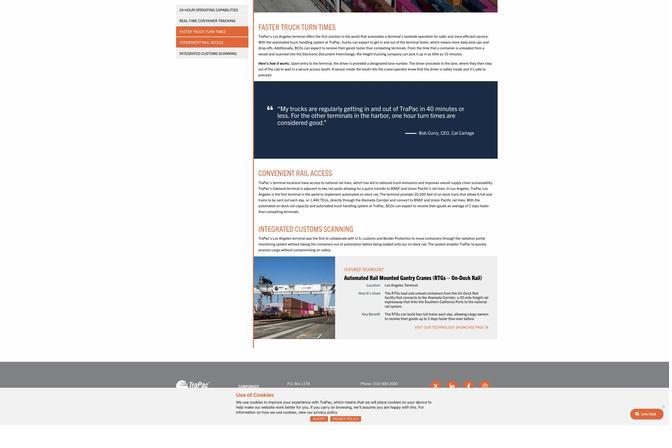 Task type: describe. For each thing, give the bounding box(es) containing it.
0 horizontal spatial driver
[[378, 68, 388, 73]]

on- inside featured technology automated rail mounted gantry cranes (rtgs – on-dock rail)
[[502, 304, 511, 313]]

0 horizontal spatial truck
[[214, 32, 227, 37]]

for inside trapac's los angeles terminal offers the first solution in the world that automates a terminal's landside operation for safer and more efficient service. with the automated truck handling system at trapac, trucks can expect to get in and out of the terminal faster, which means more daily pick-ups and drop-offs. additionally, bcos can expect to receive their goods faster than competing terminals. from the time that a container is unloaded from a vessel and scanned into the electronic document interchange, the freight trucking company can pick it up in as little as 15 minutes.
[[482, 38, 487, 43]]

0 horizontal spatial times
[[240, 32, 251, 37]]

on- inside the rtgs load and unload containers from the on-dock rail facility that connects to the alameda corridor, a 20-mile freight rail expressway that links the southern california ports to the national rail system.
[[509, 323, 515, 328]]

world inside trapac's terminal locations have access to national rail lines, which has led to reduced truck emissions and improves overall supply chain sustainability. trapac's oakland terminal is adjacent to two rail yards allowing for a quick transfer to bnsf and union pacific's rail lines. in los angeles, trapac los angeles is the first terminal in the world to implement automated on-dock rail. the terminal provides 20,000 feet of on-dock track that allows 6 full-size trains to be sent out each day, or 1,440 teus, directly through the alameda corridor and connect to bnsf and union pacific rail lines. with the automated on-dock rail capacity and automated truck handling system at trapac, bcos can expect to receive their goods an average of 2 days faster than competing terminals.
[[346, 213, 355, 218]]

electronic
[[336, 57, 354, 62]]

days
[[525, 226, 533, 231]]

from
[[453, 51, 462, 56]]

0 vertical spatial customs
[[224, 56, 242, 62]]

alameda inside the rtgs load and unload containers from the on-dock rail facility that connects to the alameda corridor, a 20-mile freight rail expressway that links the southern california ports to the national rail system.
[[476, 328, 491, 333]]

on- up pacific
[[486, 213, 492, 218]]

0 horizontal spatial are
[[343, 116, 353, 125]]

in left 40
[[467, 116, 473, 125]]

in right the 'getting' at the top right of the page
[[405, 116, 411, 125]]

than inside trapac's los angeles terminal offers the first solution in the world that automates a terminal's landside operation for safer and more efficient service. with the automated truck handling system at trapac, trucks can expect to get in and out of the terminal faster, which means more daily pick-ups and drop-offs. additionally, bcos can expect to receive their goods faster than competing terminals. from the time that a container is unloaded from a vessel and scanned into the electronic document interchange, the freight trucking company can pick it up in as little as 15 minutes.
[[407, 51, 415, 56]]

0 vertical spatial more
[[505, 38, 514, 43]]

and right get
[[427, 44, 433, 49]]

1 vertical spatial without
[[313, 275, 325, 280]]

trapac's los angeles terminal offers the first solution in the world that automates a terminal's landside operation for safer and more efficient service. with the automated truck handling system at trapac, trucks can expect to get in and out of the terminal faster, which means more daily pick-ups and drop-offs. additionally, bcos can expect to receive their goods faster than competing terminals. from the time that a container is unloaded from a vessel and scanned into the electronic document interchange, the freight trucking company can pick it up in as little as 15 minutes.
[[287, 38, 544, 62]]

on
[[352, 275, 356, 280]]

rtgs
[[435, 323, 445, 328]]

1 inside from the left
[[385, 74, 395, 79]]

terminal down locations
[[319, 207, 333, 212]]

out inside the "my trucks are regularly getting in and out of trapac in 40 minutes or less. for the other terminals in the harbor, one hour turn times are considered good."
[[425, 116, 435, 125]]

access inside the upon entry to the terminal, the driver is provided a designated lane number. the driver proceeds to the lane, where they then step out of the cab to wait in a secure access booth. a sensor inside the booth lets the crane operator know that the driver is safely inside and it's safe to proceed.
[[344, 74, 356, 79]]

0 horizontal spatial union
[[453, 207, 464, 212]]

1 vertical spatial scanning
[[360, 249, 393, 259]]

to left be
[[298, 220, 302, 225]]

first inside trapac's terminal locations have access to national rail lines, which has led to reduced truck emissions and improves overall supply chain sustainability. trapac's oakland terminal is adjacent to two rail yards allowing for a quick transfer to bnsf and union pacific's rail lines. in los angeles, trapac los angeles is the first terminal in the world to implement automated on-dock rail. the terminal provides 20,000 feet of on-dock track that allows 6 full-size trains to be sent out each day, or 1,440 teus, directly through the alameda corridor and connect to bnsf and union pacific rail lines. with the automated on-dock rail capacity and automated truck handling system at trapac, bcos can expect to receive their goods an average of 2 days faster than competing terminals.
[[312, 213, 319, 218]]

2 as from the left
[[489, 57, 493, 62]]

2 horizontal spatial driver
[[478, 74, 488, 79]]

loaded
[[426, 269, 437, 274]]

terminal
[[450, 314, 465, 319]]

of right feet
[[482, 213, 486, 218]]

system left enables
[[484, 269, 496, 274]]

and up "pacific's"
[[465, 200, 472, 205]]

first for was
[[354, 262, 361, 267]]

0 vertical spatial bnsf
[[435, 207, 445, 212]]

safety.
[[357, 275, 369, 280]]

0 horizontal spatial integrated
[[200, 56, 223, 62]]

los down mounted
[[428, 314, 434, 319]]

allows
[[519, 213, 530, 218]]

containers inside the rtgs load and unload containers from the on-dock rail facility that connects to the alameda corridor, a 20-mile freight rail expressway that links the southern california ports to the national rail system.
[[474, 323, 493, 328]]

out inside trapac's los angeles terminal offers the first solution in the world that automates a terminal's landside operation for safer and more efficient service. with the automated truck handling system at trapac, trucks can expect to get in and out of the terminal faster, which means more daily pick-ups and drop-offs. additionally, bcos can expect to receive their goods faster than competing terminals. from the time that a container is unloaded from a vessel and scanned into the electronic document interchange, the freight trucking company can pick it up in as little as 15 minutes.
[[434, 44, 440, 49]]

ceo,
[[490, 144, 501, 151]]

visit our technology showcase page link
[[461, 361, 543, 366]]

handling inside trapac's los angeles terminal offers the first solution in the world that automates a terminal's landside operation for safer and more efficient service. with the automated truck handling system at trapac, trucks can expect to get in and out of the terminal faster, which means more daily pick-ups and drop-offs. additionally, bcos can expect to receive their goods faster than competing terminals. from the time that a container is unloaded from a vessel and scanned into the electronic document interchange, the freight trucking company can pick it up in as little as 15 minutes.
[[333, 44, 348, 49]]

is up be
[[302, 213, 305, 218]]

terminals. inside trapac's terminal locations have access to national rail lines, which has led to reduced truck emissions and improves overall supply chain sustainability. trapac's oakland terminal is adjacent to two rail yards allowing for a quick transfer to bnsf and union pacific's rail lines. in los angeles, trapac los angeles is the first terminal in the world to implement automated on-dock rail. the terminal provides 20,000 feet of on-dock track that allows 6 full-size trains to be sent out each day, or 1,440 teus, directly through the alameda corridor and connect to bnsf and union pacific rail lines. with the automated on-dock rail capacity and automated truck handling system at trapac, bcos can expect to receive their goods an average of 2 days faster than competing terminals.
[[316, 232, 333, 238]]

safely
[[493, 74, 503, 79]]

solid image inside the visit our technology showcase page link
[[539, 362, 543, 366]]

compromising
[[326, 275, 351, 280]]

of inside trapac's los angeles terminal was the first to collaborate with u.s. customs and border protection to move containers through the radiation portal monitoring system without taking the containers out of automation before being loaded onto our on-dock rail. the system enables trapac to quickly process cargo without compromising on safety.
[[378, 269, 381, 274]]

here's
[[287, 68, 299, 73]]

los inside trapac's los angeles terminal was the first to collaborate with u.s. customs and border protection to move containers through the radiation portal monitoring system without taking the containers out of automation before being loaded onto our on-dock rail. the system enables trapac to quickly process cargo without compromising on safety.
[[303, 262, 309, 267]]

that up system.
[[440, 328, 447, 333]]

which inside trapac's terminal locations have access to national rail lines, which has led to reduced truck emissions and improves overall supply chain sustainability. trapac's oakland terminal is adjacent to two rail yards allowing for a quick transfer to bnsf and union pacific's rail lines. in los angeles, trapac los angeles is the first terminal in the world to implement automated on-dock rail. the terminal provides 20,000 feet of on-dock track that allows 6 full-size trains to be sent out each day, or 1,440 teus, directly through the alameda corridor and connect to bnsf and union pacific rail lines. with the automated on-dock rail capacity and automated truck handling system at trapac, bcos can expect to receive their goods an average of 2 days faster than competing terminals.
[[393, 200, 403, 205]]

safe
[[529, 74, 536, 79]]

0 vertical spatial without
[[320, 269, 333, 274]]

offers
[[340, 38, 350, 43]]

1 vertical spatial lines.
[[509, 220, 518, 225]]

0 vertical spatial containers
[[473, 262, 491, 267]]

1 horizontal spatial faster truck turn times
[[287, 24, 373, 35]]

1 vertical spatial convenient rail access
[[287, 187, 369, 197]]

unloaded
[[511, 51, 527, 56]]

a up little
[[486, 51, 488, 56]]

can up the electronic
[[338, 51, 345, 56]]

on- down 'quick'
[[400, 213, 406, 218]]

1 vertical spatial more
[[502, 44, 511, 49]]

0 vertical spatial convenient
[[200, 44, 224, 50]]

dock inside featured technology automated rail mounted gantry cranes (rtgs – on-dock rail)
[[511, 304, 523, 313]]

that left automates
[[401, 38, 408, 43]]

their inside trapac's terminal locations have access to national rail lines, which has led to reduced truck emissions and improves overall supply chain sustainability. trapac's oakland terminal is adjacent to two rail yards allowing for a quick transfer to bnsf and union pacific's rail lines. in los angeles, trapac los angeles is the first terminal in the world to implement automated on-dock rail. the terminal provides 20,000 feet of on-dock track that allows 6 full-size trains to be sent out each day, or 1,440 teus, directly through the alameda corridor and connect to bnsf and union pacific rail lines. with the automated on-dock rail capacity and automated truck handling system at trapac, bcos can expect to receive their goods an average of 2 days faster than competing terminals.
[[477, 226, 485, 231]]

automated down teus,
[[352, 226, 371, 231]]

connect
[[441, 220, 455, 225]]

their inside trapac's los angeles terminal offers the first solution in the world that automates a terminal's landside operation for safer and more efficient service. with the automated truck handling system at trapac, trucks can expect to get in and out of the terminal faster, which means more daily pick-ups and drop-offs. additionally, bcos can expect to receive their goods faster than competing terminals. from the time that a container is unloaded from a vessel and scanned into the electronic document interchange, the freight trucking company can pick it up in as little as 15 minutes.
[[376, 51, 384, 56]]

to down 20,000
[[460, 226, 463, 231]]

rail right two
[[365, 207, 371, 212]]

with inside trapac's terminal locations have access to national rail lines, which has led to reduced truck emissions and improves overall supply chain sustainability. trapac's oakland terminal is adjacent to two rail yards allowing for a quick transfer to bnsf and union pacific's rail lines. in los angeles, trapac los angeles is the first terminal in the world to implement automated on-dock rail. the terminal provides 20,000 feet of on-dock track that allows 6 full-size trains to be sent out each day, or 1,440 teus, directly through the alameda corridor and connect to bnsf and union pacific rail lines. with the automated on-dock rail capacity and automated truck handling system at trapac, bcos can expect to receive their goods an average of 2 days faster than competing terminals.
[[519, 220, 527, 225]]

to up safely
[[490, 68, 494, 73]]

20,000
[[461, 213, 474, 218]]

real-time container tracking
[[200, 20, 262, 25]]

faster inside trapac's los angeles terminal offers the first solution in the world that automates a terminal's landside operation for safer and more efficient service. with the automated truck handling system at trapac, trucks can expect to get in and out of the terminal faster, which means more daily pick-ups and drop-offs. additionally, bcos can expect to receive their goods faster than competing terminals. from the time that a container is unloaded from a vessel and scanned into the electronic document interchange, the freight trucking company can pick it up in as little as 15 minutes.
[[396, 51, 406, 56]]

transfer
[[416, 207, 429, 212]]

the inside the rtgs load and unload containers from the on-dock rail facility that connects to the alameda corridor, a 20-mile freight rail expressway that links the southern california ports to the national rail system.
[[428, 323, 435, 328]]

to right links
[[465, 328, 468, 333]]

angeles,
[[508, 207, 523, 212]]

1 vertical spatial it
[[308, 68, 310, 73]]

technology inside featured technology automated rail mounted gantry cranes (rtgs – on-dock rail)
[[402, 296, 427, 302]]

0 horizontal spatial scanning
[[243, 56, 263, 62]]

cargo
[[302, 275, 312, 280]]

into
[[322, 57, 329, 62]]

system inside trapac's terminal locations have access to national rail lines, which has led to reduced truck emissions and improves overall supply chain sustainability. trapac's oakland terminal is adjacent to two rail yards allowing for a quick transfer to bnsf and union pacific's rail lines. in los angeles, trapac los angeles is the first terminal in the world to implement automated on-dock rail. the terminal provides 20,000 feet of on-dock track that allows 6 full-size trains to be sent out each day, or 1,440 teus, directly through the alameda corridor and connect to bnsf and union pacific rail lines. with the automated on-dock rail capacity and automated truck handling system at trapac, bcos can expect to receive their goods an average of 2 days faster than competing terminals.
[[397, 226, 410, 231]]

customs
[[403, 262, 418, 267]]

it's
[[407, 323, 413, 328]]

receive inside trapac's terminal locations have access to national rail lines, which has led to reduced truck emissions and improves overall supply chain sustainability. trapac's oakland terminal is adjacent to two rail yards allowing for a quick transfer to bnsf and union pacific's rail lines. in los angeles, trapac los angeles is the first terminal in the world to implement automated on-dock rail. the terminal provides 20,000 feet of on-dock track that allows 6 full-size trains to be sent out each day, or 1,440 teus, directly through the alameda corridor and connect to bnsf and union pacific rail lines. with the automated on-dock rail capacity and automated truck handling system at trapac, bcos can expect to receive their goods an average of 2 days faster than competing terminals.
[[464, 226, 476, 231]]

2 vertical spatial truck
[[371, 226, 381, 231]]

1 vertical spatial containers
[[352, 269, 370, 274]]

to up two
[[357, 200, 361, 205]]

in right get
[[422, 44, 426, 49]]

automates
[[409, 38, 427, 43]]

operating
[[218, 8, 239, 13]]

solution
[[365, 38, 379, 43]]

to left the collaborate on the bottom of the page
[[362, 262, 366, 267]]

trapac's terminal locations have access to national rail lines, which has led to reduced truck emissions and improves overall supply chain sustainability. trapac's oakland terminal is adjacent to two rail yards allowing for a quick transfer to bnsf and union pacific's rail lines. in los angeles, trapac los angeles is the first terminal in the world to implement automated on-dock rail. the terminal provides 20,000 feet of on-dock track that allows 6 full-size trains to be sent out each day, or 1,440 teus, directly through the alameda corridor and connect to bnsf and union pacific rail lines. with the automated on-dock rail capacity and automated truck handling system at trapac, bcos can expect to receive their goods an average of 2 days faster than competing terminals.
[[287, 200, 548, 238]]

1 vertical spatial convenient
[[287, 187, 328, 197]]

system up cargo
[[307, 269, 319, 274]]

convenient rail access link
[[196, 41, 276, 53]]

los up "full-"
[[537, 207, 543, 212]]

emissions
[[447, 200, 464, 205]]

bcos inside trapac's los angeles terminal offers the first solution in the world that automates a terminal's landside operation for safer and more efficient service. with the automated truck handling system at trapac, trucks can expect to get in and out of the terminal faster, which means more daily pick-ups and drop-offs. additionally, bcos can expect to receive their goods faster than competing terminals. from the time that a container is unloaded from a vessel and scanned into the electronic document interchange, the freight trucking company can pick it up in as little as 15 minutes.
[[328, 51, 337, 56]]

system inside trapac's los angeles terminal offers the first solution in the world that automates a terminal's landside operation for safer and more efficient service. with the automated truck handling system at trapac, trucks can expect to get in and out of the terminal faster, which means more daily pick-ups and drop-offs. additionally, bcos can expect to receive their goods faster than competing terminals. from the time that a container is unloaded from a vessel and scanned into the electronic document interchange, the freight trucking company can pick it up in as little as 15 minutes.
[[348, 44, 361, 49]]

1 horizontal spatial are
[[497, 124, 507, 133]]

with inside trapac's los angeles terminal offers the first solution in the world that automates a terminal's landside operation for safer and more efficient service. with the automated truck handling system at trapac, trucks can expect to get in and out of the terminal faster, which means more daily pick-ups and drop-offs. additionally, bcos can expect to receive their goods faster than competing terminals. from the time that a container is unloaded from a vessel and scanned into the electronic document interchange, the freight trucking company can pick it up in as little as 15 minutes.
[[287, 44, 295, 49]]

to down radiation
[[524, 269, 528, 274]]

to left two
[[354, 207, 357, 212]]

1 vertical spatial customs
[[328, 249, 358, 259]]

goods inside trapac's los angeles terminal offers the first solution in the world that automates a terminal's landside operation for safer and more efficient service. with the automated truck handling system at trapac, trucks can expect to get in and out of the terminal faster, which means more daily pick-ups and drop-offs. additionally, bcos can expect to receive their goods faster than competing terminals. from the time that a container is unloaded from a vessel and scanned into the electronic document interchange, the freight trucking company can pick it up in as little as 15 minutes.
[[385, 51, 395, 56]]

dock up pacific
[[492, 213, 501, 218]]

rail up the "yards"
[[376, 200, 382, 205]]

with
[[387, 262, 394, 267]]

adjacent
[[338, 207, 353, 212]]

and up provides
[[446, 207, 452, 212]]

2
[[522, 226, 524, 231]]

a down service.
[[537, 51, 539, 56]]

rail down "improves"
[[480, 207, 486, 212]]

1 vertical spatial integrated customs scanning
[[287, 249, 393, 259]]

an
[[498, 226, 502, 231]]

trucks inside trapac's los angeles terminal offers the first solution in the world that automates a terminal's landside operation for safer and more efficient service. with the automated truck handling system at trapac, trucks can expect to get in and out of the terminal faster, which means more daily pick-ups and drop-offs. additionally, bcos can expect to receive their goods faster than competing terminals. from the time that a container is unloaded from a vessel and scanned into the electronic document interchange, the freight trucking company can pick it up in as little as 15 minutes.
[[380, 44, 391, 49]]

where
[[511, 68, 521, 73]]

1 horizontal spatial truck
[[312, 24, 334, 35]]

trapac's for oakland
[[287, 200, 302, 205]]

2 inside from the left
[[504, 74, 514, 79]]

locations
[[319, 200, 334, 205]]

being
[[415, 269, 425, 274]]

showcase
[[507, 361, 528, 366]]

angeles inside trapac's terminal locations have access to national rail lines, which has led to reduced truck emissions and improves overall supply chain sustainability. trapac's oakland terminal is adjacent to two rail yards allowing for a quick transfer to bnsf and union pacific's rail lines. in los angeles, trapac los angeles is the first terminal in the world to implement automated on-dock rail. the terminal provides 20,000 feet of on-dock track that allows 6 full-size trains to be sent out each day, or 1,440 teus, directly through the alameda corridor and connect to bnsf and union pacific rail lines. with the automated on-dock rail capacity and automated truck handling system at trapac, bcos can expect to receive their goods an average of 2 days faster than competing terminals.
[[287, 213, 301, 218]]

dock down sent
[[313, 226, 321, 231]]

rail inside the rtgs load and unload containers from the on-dock rail facility that connects to the alameda corridor, a 20-mile freight rail expressway that links the southern california ports to the national rail system.
[[525, 323, 532, 328]]

a left terminal's at right
[[428, 38, 430, 43]]

terminal up "oakland"
[[303, 200, 318, 205]]

handling inside trapac's terminal locations have access to national rail lines, which has led to reduced truck emissions and improves overall supply chain sustainability. trapac's oakland terminal is adjacent to two rail yards allowing for a quick transfer to bnsf and union pacific's rail lines. in los angeles, trapac los angeles is the first terminal in the world to implement automated on-dock rail. the terminal provides 20,000 feet of on-dock track that allows 6 full-size trains to be sent out each day, or 1,440 teus, directly through the alameda corridor and connect to bnsf and union pacific rail lines. with the automated on-dock rail capacity and automated truck handling system at trapac, bcos can expect to receive their goods an average of 2 days faster than competing terminals.
[[381, 226, 396, 231]]

time
[[210, 20, 219, 25]]

overall
[[489, 200, 501, 205]]

1 vertical spatial integrated
[[287, 249, 326, 259]]

and right ups
[[537, 44, 544, 49]]

is inside trapac's los angeles terminal offers the first solution in the world that automates a terminal's landside operation for safer and more efficient service. with the automated truck handling system at trapac, trucks can expect to get in and out of the terminal faster, which means more daily pick-ups and drop-offs. additionally, bcos can expect to receive their goods faster than competing terminals. from the time that a container is unloaded from a vessel and scanned into the electronic document interchange, the freight trucking company can pick it up in as little as 15 minutes.
[[507, 51, 510, 56]]

0 horizontal spatial faster truck turn times
[[200, 32, 251, 37]]

operation
[[465, 38, 482, 43]]

how
[[300, 68, 307, 73]]

that left links
[[449, 333, 456, 338]]

rail inside convenient rail access link
[[225, 44, 233, 50]]

a up booth
[[408, 68, 410, 73]]

0 vertical spatial expect
[[399, 44, 411, 49]]

and inside the upon entry to the terminal, the driver is provided a designated lane number. the driver proceeds to the lane, where they then step out of the cab to wait in a secure access booth. a sensor inside the booth lets the crane operator know that the driver is safely inside and it's safe to proceed.
[[515, 74, 522, 79]]

national inside trapac's terminal locations have access to national rail lines, which has led to reduced truck emissions and improves overall supply chain sustainability. trapac's oakland terminal is adjacent to two rail yards allowing for a quick transfer to bnsf and union pacific's rail lines. in los angeles, trapac los angeles is the first terminal in the world to implement automated on-dock rail. the terminal provides 20,000 feet of on-dock track that allows 6 full-size trains to be sent out each day, or 1,440 teus, directly through the alameda corridor and connect to bnsf and union pacific rail lines. with the automated on-dock rail capacity and automated truck handling system at trapac, bcos can expect to receive their goods an average of 2 days faster than competing terminals.
[[362, 200, 376, 205]]

and up means
[[498, 38, 504, 43]]

enables
[[497, 269, 510, 274]]

they
[[522, 68, 530, 73]]

1,440
[[345, 220, 355, 225]]

0 horizontal spatial expect
[[346, 51, 357, 56]]

to right cab
[[312, 74, 316, 79]]

automated down allowing
[[380, 213, 399, 218]]

0 vertical spatial integrated customs scanning
[[200, 56, 263, 62]]

of left 2 on the right of the page
[[517, 226, 521, 231]]

rail right mile
[[538, 328, 543, 333]]

terminal up each
[[320, 213, 334, 218]]

los right in
[[501, 207, 507, 212]]

can up interchange,
[[392, 44, 398, 49]]

the inside trapac's los angeles terminal was the first to collaborate with u.s. customs and border protection to move containers through the radiation portal monitoring system without taking the containers out of automation before being loaded onto our on-dock rail. the system enables trapac to quickly process cargo without compromising on safety.
[[476, 269, 483, 274]]

competing inside trapac's los angeles terminal offers the first solution in the world that automates a terminal's landside operation for safer and more efficient service. with the automated truck handling system at trapac, trucks can expect to get in and out of the terminal faster, which means more daily pick-ups and drop-offs. additionally, bcos can expect to receive their goods faster than competing terminals. from the time that a container is unloaded from a vessel and scanned into the electronic document interchange, the freight trucking company can pick it up in as little as 15 minutes.
[[416, 51, 434, 56]]

and down feet
[[471, 220, 478, 225]]

a inside the rtgs load and unload containers from the on-dock rail facility that connects to the alameda corridor, a 20-mile freight rail expressway that links the southern california ports to the national rail system.
[[508, 328, 510, 333]]

and down 1,440
[[344, 226, 351, 231]]

then
[[531, 68, 538, 73]]

ports
[[507, 333, 516, 338]]

1 horizontal spatial times
[[354, 24, 373, 35]]

1 vertical spatial access
[[345, 187, 369, 197]]

goods inside trapac's terminal locations have access to national rail lines, which has led to reduced truck emissions and improves overall supply chain sustainability. trapac's oakland terminal is adjacent to two rail yards allowing for a quick transfer to bnsf and union pacific's rail lines. in los angeles, trapac los angeles is the first terminal in the world to implement automated on-dock rail. the terminal provides 20,000 feet of on-dock track that allows 6 full-size trains to be sent out each day, or 1,440 teus, directly through the alameda corridor and connect to bnsf and union pacific rail lines. with the automated on-dock rail capacity and automated truck handling system at trapac, bcos can expect to receive their goods an average of 2 days faster than competing terminals.
[[486, 226, 497, 231]]

capabilities
[[240, 8, 265, 13]]

times
[[478, 124, 495, 133]]

terminal left offers
[[325, 38, 339, 43]]

3 trapac's from the top
[[287, 207, 302, 212]]

15
[[494, 57, 499, 62]]

is down have
[[334, 207, 337, 212]]

bcos inside trapac's terminal locations have access to national rail lines, which has led to reduced truck emissions and improves overall supply chain sustainability. trapac's oakland terminal is adjacent to two rail yards allowing for a quick transfer to bnsf and union pacific's rail lines. in los angeles, trapac los angeles is the first terminal in the world to implement automated on-dock rail. the terminal provides 20,000 feet of on-dock track that allows 6 full-size trains to be sent out each day, or 1,440 teus, directly through the alameda corridor and connect to bnsf and union pacific rail lines. with the automated on-dock rail capacity and automated truck handling system at trapac, bcos can expect to receive their goods an average of 2 days faster than competing terminals.
[[429, 226, 439, 231]]

minutes
[[484, 116, 509, 125]]

average
[[503, 226, 516, 231]]

a inside trapac's terminal locations have access to national rail lines, which has led to reduced truck emissions and improves overall supply chain sustainability. trapac's oakland terminal is adjacent to two rail yards allowing for a quick transfer to bnsf and union pacific's rail lines. in los angeles, trapac los angeles is the first terminal in the world to implement automated on-dock rail. the terminal provides 20,000 feet of on-dock track that allows 6 full-size trains to be sent out each day, or 1,440 teus, directly through the alameda corridor and connect to bnsf and union pacific rail lines. with the automated on-dock rail capacity and automated truck handling system at trapac, bcos can expect to receive their goods an average of 2 days faster than competing terminals.
[[402, 207, 405, 212]]

1 vertical spatial bnsf
[[460, 220, 471, 225]]

convenient rail access inside convenient rail access link
[[200, 44, 249, 50]]

terminal inside trapac's los angeles terminal was the first to collaborate with u.s. customs and border protection to move containers through the radiation portal monitoring system without taking the containers out of automation before being loaded onto our on-dock rail. the system enables trapac to quickly process cargo without compromising on safety.
[[325, 262, 339, 267]]

gantry
[[445, 304, 462, 313]]

system.
[[434, 338, 448, 343]]

less.
[[308, 124, 322, 133]]

trapac's los angeles terminal was the first to collaborate with u.s. customs and border protection to move containers through the radiation portal monitoring system without taking the containers out of automation before being loaded onto our on-dock rail. the system enables trapac to quickly process cargo without compromising on safety.
[[287, 262, 541, 280]]

dock down 'quick'
[[406, 213, 414, 218]]

day,
[[332, 220, 339, 225]]

automation
[[382, 269, 402, 274]]

freight inside the rtgs load and unload containers from the on-dock rail facility that connects to the alameda corridor, a 20-mile freight rail expressway that links the southern california ports to the national rail system.
[[526, 328, 537, 333]]

trapac, inside trapac's los angeles terminal offers the first solution in the world that automates a terminal's landside operation for safer and more efficient service. with the automated truck handling system at trapac, trucks can expect to get in and out of the terminal faster, which means more daily pick-ups and drop-offs. additionally, bcos can expect to receive their goods faster than competing terminals. from the time that a container is unloaded from a vessel and scanned into the electronic document interchange, the freight trucking company can pick it up in as little as 15 minutes.
[[366, 44, 379, 49]]

rail. inside trapac's los angeles terminal was the first to collaborate with u.s. customs and border protection to move containers through the radiation portal monitoring system without taking the containers out of automation before being loaded onto our on-dock rail. the system enables trapac to quickly process cargo without compromising on safety.
[[469, 269, 475, 274]]

move
[[462, 262, 472, 267]]

lane,
[[501, 68, 510, 73]]

turn
[[464, 124, 477, 133]]

out inside the upon entry to the terminal, the driver is provided a designated lane number. the driver proceeds to the lane, where they then step out of the cab to wait in a secure access booth. a sensor inside the booth lets the crane operator know that the driver is safely inside and it's safe to proceed.
[[287, 74, 293, 79]]

yards
[[371, 207, 381, 212]]

terminal up from
[[451, 44, 466, 49]]

corridor
[[418, 220, 433, 225]]

trapac inside trapac's terminal locations have access to national rail lines, which has led to reduced truck emissions and improves overall supply chain sustainability. trapac's oakland terminal is adjacent to two rail yards allowing for a quick transfer to bnsf and union pacific's rail lines. in los angeles, trapac los angeles is the first terminal in the world to implement automated on-dock rail. the terminal provides 20,000 feet of on-dock track that allows 6 full-size trains to be sent out each day, or 1,440 teus, directly through the alameda corridor and connect to bnsf and union pacific rail lines. with the automated on-dock rail capacity and automated truck handling system at trapac, bcos can expect to receive their goods an average of 2 days faster than competing terminals.
[[524, 207, 536, 212]]

a down upon
[[329, 74, 331, 79]]

expect inside trapac's terminal locations have access to national rail lines, which has led to reduced truck emissions and improves overall supply chain sustainability. trapac's oakland terminal is adjacent to two rail yards allowing for a quick transfer to bnsf and union pacific's rail lines. in los angeles, trapac los angeles is the first terminal in the world to implement automated on-dock rail. the terminal provides 20,000 feet of on-dock track that allows 6 full-size trains to be sent out each day, or 1,440 teus, directly through the alameda corridor and connect to bnsf and union pacific rail lines. with the automated on-dock rail capacity and automated truck handling system at trapac, bcos can expect to receive their goods an average of 2 days faster than competing terminals.
[[447, 226, 459, 231]]

process
[[287, 275, 301, 280]]

24-
[[200, 8, 205, 13]]

bob curry, ceo, cal cartage
[[466, 144, 527, 151]]

two
[[358, 207, 364, 212]]

southern
[[472, 333, 488, 338]]

pacific
[[490, 220, 502, 225]]

automated inside trapac's los angeles terminal offers the first solution in the world that automates a terminal's landside operation for safer and more efficient service. with the automated truck handling system at trapac, trucks can expect to get in and out of the terminal faster, which means more daily pick-ups and drop-offs. additionally, bcos can expect to receive their goods faster than competing terminals. from the time that a container is unloaded from a vessel and scanned into the electronic document interchange, the freight trucking company can pick it up in as little as 15 minutes.
[[303, 44, 322, 49]]

in right solution
[[380, 38, 383, 43]]

1 as from the left
[[476, 57, 480, 62]]

automated down trains
[[287, 226, 306, 231]]

of inside the upon entry to the terminal, the driver is provided a designated lane number. the driver proceeds to the lane, where they then step out of the cab to wait in a secure access booth. a sensor inside the booth lets the crane operator know that the driver is safely inside and it's safe to proceed.
[[294, 74, 297, 79]]

a
[[369, 74, 372, 79]]

improves
[[473, 200, 488, 205]]

allowing
[[382, 207, 396, 212]]

can inside trapac's terminal locations have access to national rail lines, which has led to reduced truck emissions and improves overall supply chain sustainability. trapac's oakland terminal is adjacent to two rail yards allowing for a quick transfer to bnsf and union pacific's rail lines. in los angeles, trapac los angeles is the first terminal in the world to implement automated on-dock rail. the terminal provides 20,000 feet of on-dock track that allows 6 full-size trains to be sent out each day, or 1,440 teus, directly through the alameda corridor and connect to bnsf and union pacific rail lines. with the automated on-dock rail capacity and automated truck handling system at trapac, bcos can expect to receive their goods an average of 2 days faster than competing terminals.
[[440, 226, 446, 231]]

of inside the "my trucks are regularly getting in and out of trapac in 40 minutes or less. for the other terminals in the harbor, one hour turn times are considered good."
[[437, 116, 443, 125]]

featured
[[383, 296, 401, 302]]

and left connect
[[434, 220, 440, 225]]

can left pick
[[447, 57, 454, 62]]

or inside trapac's terminal locations have access to national rail lines, which has led to reduced truck emissions and improves overall supply chain sustainability. trapac's oakland terminal is adjacent to two rail yards allowing for a quick transfer to bnsf and union pacific's rail lines. in los angeles, trapac los angeles is the first terminal in the world to implement automated on-dock rail. the terminal provides 20,000 feet of on-dock track that allows 6 full-size trains to be sent out each day, or 1,440 teus, directly through the alameda corridor and connect to bnsf and union pacific rail lines. with the automated on-dock rail capacity and automated truck handling system at trapac, bcos can expect to receive their goods an average of 2 days faster than competing terminals.
[[340, 220, 344, 225]]

time
[[470, 51, 478, 56]]

24-hour operating capabilities
[[200, 8, 265, 13]]

mile
[[517, 328, 525, 333]]

and inside the rtgs load and unload containers from the on-dock rail facility that connects to the alameda corridor, a 20-mile freight rail expressway that links the southern california ports to the national rail system.
[[454, 323, 461, 328]]

to up the document
[[358, 51, 362, 56]]

to right ports
[[517, 333, 520, 338]]

competing inside trapac's terminal locations have access to national rail lines, which has led to reduced truck emissions and improves overall supply chain sustainability. trapac's oakland terminal is adjacent to two rail yards allowing for a quick transfer to bnsf and union pacific's rail lines. in los angeles, trapac los angeles is the first terminal in the world to implement automated on-dock rail. the terminal provides 20,000 feet of on-dock track that allows 6 full-size trains to be sent out each day, or 1,440 teus, directly through the alameda corridor and connect to bnsf and union pacific rail lines. with the automated on-dock rail capacity and automated truck handling system at trapac, bcos can expect to receive their goods an average of 2 days faster than competing terminals.
[[296, 232, 315, 238]]

trapac inside the "my trucks are regularly getting in and out of trapac in 40 minutes or less. for the other terminals in the harbor, one hour turn times are considered good."
[[444, 116, 466, 125]]



Task type: vqa. For each thing, say whether or not it's contained in the screenshot.
the rightmost TraPac
yes



Task type: locate. For each thing, give the bounding box(es) containing it.
in
[[497, 207, 500, 212]]

0 horizontal spatial world
[[346, 213, 355, 218]]

1 horizontal spatial driver
[[463, 68, 472, 73]]

faster inside faster truck turn times link
[[200, 32, 214, 37]]

scanning
[[243, 56, 263, 62], [360, 249, 393, 259]]

2 vertical spatial trapac
[[511, 269, 523, 274]]

1 vertical spatial competing
[[296, 232, 315, 238]]

angeles up rtgs
[[435, 314, 449, 319]]

was
[[340, 262, 347, 267]]

which
[[479, 44, 489, 49], [393, 200, 403, 205]]

customs down convenient rail access link
[[224, 56, 242, 62]]

integrated
[[200, 56, 223, 62], [287, 249, 326, 259]]

rail up have
[[329, 187, 343, 197]]

landside
[[449, 38, 464, 43]]

1 vertical spatial truck
[[437, 200, 446, 205]]

in right "up"
[[472, 57, 475, 62]]

container
[[489, 51, 506, 56]]

than down automates
[[407, 51, 415, 56]]

driver up the sensor
[[378, 68, 388, 73]]

of inside trapac's los angeles terminal offers the first solution in the world that automates a terminal's landside operation for safer and more efficient service. with the automated truck handling system at trapac, trucks can expect to get in and out of the terminal faster, which means more daily pick-ups and drop-offs. additionally, bcos can expect to receive their goods faster than competing terminals. from the time that a container is unloaded from a vessel and scanned into the electronic document interchange, the freight trucking company can pick it up in as little as 15 minutes.
[[441, 44, 444, 49]]

or right minutes
[[510, 116, 516, 125]]

and inside trapac's los angeles terminal was the first to collaborate with u.s. customs and border protection to move containers through the radiation portal monitoring system without taking the containers out of automation before being loaded onto our on-dock rail. the system enables trapac to quickly process cargo without compromising on safety.
[[419, 262, 425, 267]]

at inside trapac's los angeles terminal offers the first solution in the world that automates a terminal's landside operation for safer and more efficient service. with the automated truck handling system at trapac, trucks can expect to get in and out of the terminal faster, which means more daily pick-ups and drop-offs. additionally, bcos can expect to receive their goods faster than competing terminals. from the time that a container is unloaded from a vessel and scanned into the electronic document interchange, the freight trucking company can pick it up in as little as 15 minutes.
[[362, 44, 365, 49]]

it right how
[[308, 68, 310, 73]]

which down safer at the top
[[479, 44, 489, 49]]

hour
[[449, 124, 463, 133]]

to right led
[[417, 200, 421, 205]]

to left move
[[458, 262, 462, 267]]

to left get
[[412, 44, 415, 49]]

1 trapac's from the top
[[287, 38, 302, 43]]

freight right mile
[[526, 328, 537, 333]]

or inside the "my trucks are regularly getting in and out of trapac in 40 minutes or less. for the other terminals in the harbor, one hour turn times are considered good."
[[510, 116, 516, 125]]

that
[[401, 38, 408, 43], [479, 51, 485, 56], [464, 74, 471, 79], [511, 213, 518, 218], [440, 328, 447, 333], [449, 333, 456, 338]]

0 horizontal spatial receive
[[363, 51, 375, 56]]

0 horizontal spatial rail.
[[415, 213, 422, 218]]

angeles inside trapac's los angeles terminal offers the first solution in the world that automates a terminal's landside operation for safer and more efficient service. with the automated truck handling system at trapac, trucks can expect to get in and out of the terminal faster, which means more daily pick-ups and drop-offs. additionally, bcos can expect to receive their goods faster than competing terminals. from the time that a container is unloaded from a vessel and scanned into the electronic document interchange, the freight trucking company can pick it up in as little as 15 minutes.
[[310, 38, 324, 43]]

as left little
[[476, 57, 480, 62]]

their
[[376, 51, 384, 56], [477, 226, 485, 231]]

receive up the document
[[363, 51, 375, 56]]

radiation
[[513, 262, 528, 267]]

it inside trapac's los angeles terminal offers the first solution in the world that automates a terminal's landside operation for safer and more efficient service. with the automated truck handling system at trapac, trucks can expect to get in and out of the terminal faster, which means more daily pick-ups and drop-offs. additionally, bcos can expect to receive their goods faster than competing terminals. from the time that a container is unloaded from a vessel and scanned into the electronic document interchange, the freight trucking company can pick it up in as little as 15 minutes.
[[463, 57, 465, 62]]

in right terminals
[[394, 124, 399, 133]]

1 vertical spatial trapac
[[524, 207, 536, 212]]

1 vertical spatial rail.
[[469, 269, 475, 274]]

the
[[455, 68, 462, 73], [422, 213, 429, 218], [476, 269, 483, 274], [428, 323, 435, 328]]

quick
[[405, 207, 415, 212]]

0 horizontal spatial alameda
[[402, 220, 418, 225]]

cab
[[305, 74, 311, 79]]

trapac, inside trapac's terminal locations have access to national rail lines, which has led to reduced truck emissions and improves overall supply chain sustainability. trapac's oakland terminal is adjacent to two rail yards allowing for a quick transfer to bnsf and union pacific's rail lines. in los angeles, trapac los angeles is the first terminal in the world to implement automated on-dock rail. the terminal provides 20,000 feet of on-dock track that allows 6 full-size trains to be sent out each day, or 1,440 teus, directly through the alameda corridor and connect to bnsf and union pacific rail lines. with the automated on-dock rail capacity and automated truck handling system at trapac, bcos can expect to receive their goods an average of 2 days faster than competing terminals.
[[415, 226, 428, 231]]

trapac's inside trapac's los angeles terminal was the first to collaborate with u.s. customs and border protection to move containers through the radiation portal monitoring system without taking the containers out of automation before being loaded onto our on-dock rail. the system enables trapac to quickly process cargo without compromising on safety.
[[287, 262, 302, 267]]

trapac, down solution
[[366, 44, 379, 49]]

out inside trapac's los angeles terminal was the first to collaborate with u.s. customs and border protection to move containers through the radiation portal monitoring system without taking the containers out of automation before being loaded onto our on-dock rail. the system enables trapac to quickly process cargo without compromising on safety.
[[371, 269, 377, 274]]

access up two
[[345, 187, 369, 197]]

0 horizontal spatial trucks
[[323, 116, 342, 125]]

first
[[358, 38, 364, 43], [312, 213, 319, 218], [354, 262, 361, 267]]

faster up offs.
[[287, 24, 311, 35]]

1 horizontal spatial customs
[[328, 249, 358, 259]]

1 horizontal spatial union
[[479, 220, 489, 225]]

rail down faster truck turn times link
[[225, 44, 233, 50]]

handling
[[333, 44, 348, 49], [381, 226, 396, 231]]

1 horizontal spatial integrated
[[287, 249, 326, 259]]

how it's used
[[399, 323, 423, 328]]

1 vertical spatial handling
[[381, 226, 396, 231]]

footer
[[0, 402, 670, 425]]

to down two
[[356, 213, 360, 218]]

pacific's
[[465, 207, 479, 212]]

1 horizontal spatial turn
[[335, 24, 353, 35]]

than down trains
[[287, 232, 295, 238]]

lines,
[[383, 200, 392, 205]]

the inside trapac's terminal locations have access to national rail lines, which has led to reduced truck emissions and improves overall supply chain sustainability. trapac's oakland terminal is adjacent to two rail yards allowing for a quick transfer to bnsf and union pacific's rail lines. in los angeles, trapac los angeles is the first terminal in the world to implement automated on-dock rail. the terminal provides 20,000 feet of on-dock track that allows 6 full-size trains to be sent out each day, or 1,440 teus, directly through the alameda corridor and connect to bnsf and union pacific rail lines. with the automated on-dock rail capacity and automated truck handling system at trapac, bcos can expect to receive their goods an average of 2 days faster than competing terminals.
[[422, 213, 429, 218]]

alameda
[[402, 220, 418, 225], [476, 328, 491, 333]]

0 horizontal spatial convenient rail access
[[200, 44, 249, 50]]

1 horizontal spatial which
[[479, 44, 489, 49]]

visit
[[461, 361, 470, 366]]

2 vertical spatial first
[[354, 262, 361, 267]]

1 vertical spatial through
[[492, 262, 506, 267]]

0 horizontal spatial turn
[[228, 32, 239, 37]]

in inside trapac's terminal locations have access to national rail lines, which has led to reduced truck emissions and improves overall supply chain sustainability. trapac's oakland terminal is adjacent to two rail yards allowing for a quick transfer to bnsf and union pacific's rail lines. in los angeles, trapac los angeles is the first terminal in the world to implement automated on-dock rail. the terminal provides 20,000 feet of on-dock track that allows 6 full-size trains to be sent out each day, or 1,440 teus, directly through the alameda corridor and connect to bnsf and union pacific rail lines. with the automated on-dock rail capacity and automated truck handling system at trapac, bcos can expect to receive their goods an average of 2 days faster than competing terminals.
[[335, 213, 339, 218]]

0 horizontal spatial with
[[287, 44, 295, 49]]

from inside the rtgs load and unload containers from the on-dock rail facility that connects to the alameda corridor, a 20-mile freight rail expressway that links the southern california ports to the national rail system.
[[494, 323, 502, 328]]

1 horizontal spatial solid image
[[539, 362, 543, 366]]

pick
[[455, 57, 462, 62]]

faster truck turn times
[[287, 24, 373, 35], [200, 32, 251, 37]]

1 horizontal spatial rail.
[[469, 269, 475, 274]]

union down feet
[[479, 220, 489, 225]]

from inside trapac's los angeles terminal offers the first solution in the world that automates a terminal's landside operation for safer and more efficient service. with the automated truck handling system at trapac, trucks can expect to get in and out of the terminal faster, which means more daily pick-ups and drop-offs. additionally, bcos can expect to receive their goods faster than competing terminals. from the time that a container is unloaded from a vessel and scanned into the electronic document interchange, the freight trucking company can pick it up in as little as 15 minutes.
[[528, 51, 536, 56]]

of down terminal's at right
[[441, 44, 444, 49]]

to right entry
[[344, 68, 347, 73]]

terminal up taking
[[325, 262, 339, 267]]

los inside trapac's los angeles terminal offers the first solution in the world that automates a terminal's landside operation for safer and more efficient service. with the automated truck handling system at trapac, trucks can expect to get in and out of the terminal faster, which means more daily pick-ups and drop-offs. additionally, bcos can expect to receive their goods faster than competing terminals. from the time that a container is unloaded from a vessel and scanned into the electronic document interchange, the freight trucking company can pick it up in as little as 15 minutes.
[[303, 38, 309, 43]]

1 horizontal spatial terminals.
[[435, 51, 452, 56]]

trucks inside the "my trucks are regularly getting in and out of trapac in 40 minutes or less. for the other terminals in the harbor, one hour turn times are considered good."
[[323, 116, 342, 125]]

out down the here's
[[287, 74, 293, 79]]

0 vertical spatial truck
[[323, 44, 332, 49]]

technology
[[402, 296, 427, 302], [480, 361, 506, 366]]

customs
[[224, 56, 242, 62], [328, 249, 358, 259]]

rail inside featured technology automated rail mounted gantry cranes (rtgs – on-dock rail)
[[411, 304, 421, 313]]

0 horizontal spatial freight
[[403, 57, 414, 62]]

rail down facility
[[428, 338, 433, 343]]

0 vertical spatial national
[[362, 200, 376, 205]]

with
[[287, 44, 295, 49], [519, 220, 527, 225]]

dock inside trapac's los angeles terminal was the first to collaborate with u.s. customs and border protection to move containers through the radiation portal monitoring system without taking the containers out of automation before being loaded onto our on-dock rail. the system enables trapac to quickly process cargo without compromising on safety.
[[459, 269, 468, 274]]

through down allowing
[[381, 220, 395, 225]]

get
[[416, 44, 422, 49]]

1 horizontal spatial faster
[[287, 24, 311, 35]]

integrated customs scanning link
[[196, 53, 276, 65]]

1 horizontal spatial from
[[528, 51, 536, 56]]

of up proceed.
[[294, 74, 297, 79]]

upon
[[323, 68, 333, 73]]

is left safely
[[489, 74, 492, 79]]

the up know on the top of page
[[455, 68, 462, 73]]

without left taking
[[320, 269, 333, 274]]

integrated customs scanning down convenient rail access link
[[200, 56, 263, 62]]

1 horizontal spatial faster
[[534, 226, 544, 231]]

rail down each
[[322, 226, 328, 231]]

are up good."
[[343, 116, 353, 125]]

0 vertical spatial dock
[[511, 304, 523, 313]]

proceeds
[[473, 68, 489, 73]]

turn
[[335, 24, 353, 35], [228, 32, 239, 37]]

0 vertical spatial access
[[234, 44, 249, 50]]

from down ups
[[528, 51, 536, 56]]

one
[[436, 124, 447, 133]]

world inside trapac's los angeles terminal offers the first solution in the world that automates a terminal's landside operation for safer and more efficient service. with the automated truck handling system at trapac, trucks can expect to get in and out of the terminal faster, which means more daily pick-ups and drop-offs. additionally, bcos can expect to receive their goods faster than competing terminals. from the time that a container is unloaded from a vessel and scanned into the electronic document interchange, the freight trucking company can pick it up in as little as 15 minutes.
[[391, 38, 400, 43]]

provides
[[445, 213, 460, 218]]

1 vertical spatial which
[[393, 200, 403, 205]]

designated
[[411, 68, 431, 73]]

containers up safety.
[[352, 269, 370, 274]]

solid image left "my
[[297, 117, 303, 124]]

is up "minutes."
[[507, 51, 510, 56]]

terminal up connect
[[430, 213, 444, 218]]

reduced
[[422, 200, 436, 205]]

freight left trucking
[[403, 57, 414, 62]]

dock up ports
[[515, 323, 524, 328]]

bcos up 'into'
[[328, 51, 337, 56]]

feet
[[475, 213, 481, 218]]

through inside trapac's terminal locations have access to national rail lines, which has led to reduced truck emissions and improves overall supply chain sustainability. trapac's oakland terminal is adjacent to two rail yards allowing for a quick transfer to bnsf and union pacific's rail lines. in los angeles, trapac los angeles is the first terminal in the world to implement automated on-dock rail. the terminal provides 20,000 feet of on-dock track that allows 6 full-size trains to be sent out each day, or 1,440 teus, directly through the alameda corridor and connect to bnsf and union pacific rail lines. with the automated on-dock rail capacity and automated truck handling system at trapac, bcos can expect to receive their goods an average of 2 days faster than competing terminals.
[[381, 220, 395, 225]]

capacity
[[329, 226, 343, 231]]

customs up was
[[328, 249, 358, 259]]

1 vertical spatial technology
[[480, 361, 506, 366]]

goods down pacific
[[486, 226, 497, 231]]

is left provided
[[389, 68, 391, 73]]

1 vertical spatial their
[[477, 226, 485, 231]]

1 horizontal spatial technology
[[480, 361, 506, 366]]

2 horizontal spatial trapac
[[524, 207, 536, 212]]

technology up the location
[[402, 296, 427, 302]]

in up day,
[[335, 213, 339, 218]]

faster right "days"
[[534, 226, 544, 231]]

more up daily
[[505, 38, 514, 43]]

1 vertical spatial from
[[494, 323, 502, 328]]

in inside the upon entry to the terminal, the driver is provided a designated lane number. the driver proceeds to the lane, where they then step out of the cab to wait in a secure access booth. a sensor inside the booth lets the crane operator know that the driver is safely inside and it's safe to proceed.
[[325, 74, 328, 79]]

receive down 20,000
[[464, 226, 476, 231]]

1 vertical spatial for
[[397, 207, 402, 212]]

the rtgs load and unload containers from the on-dock rail facility that connects to the alameda corridor, a 20-mile freight rail expressway that links the southern california ports to the national rail system.
[[428, 323, 543, 343]]

up
[[466, 57, 471, 62]]

handling down offers
[[333, 44, 348, 49]]

of
[[441, 44, 444, 49], [294, 74, 297, 79], [437, 116, 443, 125], [482, 213, 486, 218], [517, 226, 521, 231], [378, 269, 381, 274]]

0 horizontal spatial which
[[393, 200, 403, 205]]

0 vertical spatial on-
[[502, 304, 511, 313]]

sustainability.
[[525, 200, 548, 205]]

1 vertical spatial union
[[479, 220, 489, 225]]

terminals. inside trapac's los angeles terminal offers the first solution in the world that automates a terminal's landside operation for safer and more efficient service. with the automated truck handling system at trapac, trucks can expect to get in and out of the terminal faster, which means more daily pick-ups and drop-offs. additionally, bcos can expect to receive their goods faster than competing terminals. from the time that a container is unloaded from a vessel and scanned into the electronic document interchange, the freight trucking company can pick it up in as little as 15 minutes.
[[435, 51, 452, 56]]

bcos
[[328, 51, 337, 56], [429, 226, 439, 231]]

1 vertical spatial receive
[[464, 226, 476, 231]]

location
[[408, 314, 423, 319]]

times
[[354, 24, 373, 35], [240, 32, 251, 37]]

0 vertical spatial lines.
[[487, 207, 496, 212]]

faster inside trapac's terminal locations have access to national rail lines, which has led to reduced truck emissions and improves overall supply chain sustainability. trapac's oakland terminal is adjacent to two rail yards allowing for a quick transfer to bnsf and union pacific's rail lines. in los angeles, trapac los angeles is the first terminal in the world to implement automated on-dock rail. the terminal provides 20,000 feet of on-dock track that allows 6 full-size trains to be sent out each day, or 1,440 teus, directly through the alameda corridor and connect to bnsf and union pacific rail lines. with the automated on-dock rail capacity and automated truck handling system at trapac, bcos can expect to receive their goods an average of 2 days faster than competing terminals.
[[534, 226, 544, 231]]

0 vertical spatial which
[[479, 44, 489, 49]]

rail down track
[[503, 220, 508, 225]]

1 vertical spatial first
[[312, 213, 319, 218]]

truck down time
[[214, 32, 227, 37]]

that up little
[[479, 51, 485, 56]]

trucks
[[380, 44, 391, 49], [323, 116, 342, 125]]

2 vertical spatial expect
[[447, 226, 459, 231]]

protection
[[439, 262, 457, 267]]

the inside the upon entry to the terminal, the driver is provided a designated lane number. the driver proceeds to the lane, where they then step out of the cab to wait in a secure access booth. a sensor inside the booth lets the crane operator know that the driver is safely inside and it's safe to proceed.
[[455, 68, 462, 73]]

rail. down move
[[469, 269, 475, 274]]

at inside trapac's terminal locations have access to national rail lines, which has led to reduced truck emissions and improves overall supply chain sustainability. trapac's oakland terminal is adjacent to two rail yards allowing for a quick transfer to bnsf and union pacific's rail lines. in los angeles, trapac los angeles is the first terminal in the world to implement automated on-dock rail. the terminal provides 20,000 feet of on-dock track that allows 6 full-size trains to be sent out each day, or 1,440 teus, directly through the alameda corridor and connect to bnsf and union pacific rail lines. with the automated on-dock rail capacity and automated truck handling system at trapac, bcos can expect to receive their goods an average of 2 days faster than competing terminals.
[[411, 226, 414, 231]]

supply
[[502, 200, 513, 205]]

1 vertical spatial freight
[[526, 328, 537, 333]]

4 trapac's from the top
[[287, 262, 302, 267]]

sent
[[308, 220, 315, 225]]

faster truck turn times link
[[196, 29, 276, 41]]

first inside trapac's los angeles terminal offers the first solution in the world that automates a terminal's landside operation for safer and more efficient service. with the automated truck handling system at trapac, trucks can expect to get in and out of the terminal faster, which means more daily pick-ups and drop-offs. additionally, bcos can expect to receive their goods faster than competing terminals. from the time that a container is unloaded from a vessel and scanned into the electronic document interchange, the freight trucking company can pick it up in as little as 15 minutes.
[[358, 38, 364, 43]]

terminals. down each
[[316, 232, 333, 238]]

0 vertical spatial at
[[362, 44, 365, 49]]

0 vertical spatial freight
[[403, 57, 414, 62]]

2 horizontal spatial truck
[[437, 200, 446, 205]]

truck
[[323, 44, 332, 49], [437, 200, 446, 205], [371, 226, 381, 231]]

convenient up "oakland"
[[287, 187, 328, 197]]

national up two
[[362, 200, 376, 205]]

0 vertical spatial rail.
[[415, 213, 422, 218]]

on-
[[400, 213, 406, 218], [486, 213, 492, 218], [307, 226, 313, 231], [454, 269, 459, 274]]

dock inside the rtgs load and unload containers from the on-dock rail facility that connects to the alameda corridor, a 20-mile freight rail expressway that links the southern california ports to the national rail system.
[[515, 323, 524, 328]]

1 vertical spatial at
[[411, 226, 414, 231]]

0 horizontal spatial faster
[[396, 51, 406, 56]]

at down 'quick'
[[411, 226, 414, 231]]

dock down move
[[459, 269, 468, 274]]

to down provides
[[456, 220, 459, 225]]

0 vertical spatial trapac,
[[366, 44, 379, 49]]

1 horizontal spatial through
[[492, 262, 506, 267]]

that right know on the top of page
[[464, 74, 471, 79]]

freight inside trapac's los angeles terminal offers the first solution in the world that automates a terminal's landside operation for safer and more efficient service. with the automated truck handling system at trapac, trucks can expect to get in and out of the terminal faster, which means more daily pick-ups and drop-offs. additionally, bcos can expect to receive their goods faster than competing terminals. from the time that a container is unloaded from a vessel and scanned into the electronic document interchange, the freight trucking company can pick it up in as little as 15 minutes.
[[403, 57, 414, 62]]

20-
[[511, 328, 517, 333]]

for
[[323, 124, 333, 133]]

entry
[[334, 68, 343, 73]]

service.
[[530, 38, 543, 43]]

0 horizontal spatial competing
[[296, 232, 315, 238]]

than inside trapac's terminal locations have access to national rail lines, which has led to reduced truck emissions and improves overall supply chain sustainability. trapac's oakland terminal is adjacent to two rail yards allowing for a quick transfer to bnsf and union pacific's rail lines. in los angeles, trapac los angeles is the first terminal in the world to implement automated on-dock rail. the terminal provides 20,000 feet of on-dock track that allows 6 full-size trains to be sent out each day, or 1,440 teus, directly through the alameda corridor and connect to bnsf and union pacific rail lines. with the automated on-dock rail capacity and automated truck handling system at trapac, bcos can expect to receive their goods an average of 2 days faster than competing terminals.
[[287, 232, 295, 238]]

faster truck turn times down the real-time container tracking
[[200, 32, 251, 37]]

1 horizontal spatial access
[[345, 187, 369, 197]]

0 vertical spatial alameda
[[402, 220, 418, 225]]

expect down connect
[[447, 226, 459, 231]]

trapac down radiation
[[511, 269, 523, 274]]

out left one
[[425, 116, 435, 125]]

0 horizontal spatial solid image
[[297, 117, 303, 124]]

how
[[399, 323, 406, 328]]

safer
[[488, 38, 497, 43]]

angeles inside trapac's los angeles terminal was the first to collaborate with u.s. customs and border protection to move containers through the radiation portal monitoring system without taking the containers out of automation before being loaded onto our on-dock rail. the system enables trapac to quickly process cargo without compromising on safety.
[[310, 262, 324, 267]]

0 horizontal spatial integrated customs scanning
[[200, 56, 263, 62]]

0 vertical spatial handling
[[333, 44, 348, 49]]

number.
[[440, 68, 454, 73]]

1 vertical spatial expect
[[346, 51, 357, 56]]

0 horizontal spatial access
[[234, 44, 249, 50]]

1 horizontal spatial trapac
[[511, 269, 523, 274]]

1 horizontal spatial truck
[[371, 226, 381, 231]]

0 vertical spatial their
[[376, 51, 384, 56]]

drop-
[[287, 51, 297, 56]]

1 horizontal spatial trucks
[[380, 44, 391, 49]]

to right safe
[[537, 74, 540, 79]]

0 horizontal spatial truck
[[323, 44, 332, 49]]

border
[[426, 262, 438, 267]]

times up solution
[[354, 24, 373, 35]]

competing
[[416, 51, 434, 56], [296, 232, 315, 238]]

wait
[[316, 74, 324, 79]]

led
[[411, 200, 416, 205]]

1 vertical spatial or
[[340, 220, 344, 225]]

lines.
[[487, 207, 496, 212], [509, 220, 518, 225]]

first for offers
[[358, 38, 364, 43]]

0 horizontal spatial faster
[[200, 32, 214, 37]]

trapac inside trapac's los angeles terminal was the first to collaborate with u.s. customs and border protection to move containers through the radiation portal monitoring system without taking the containers out of automation before being loaded onto our on-dock rail. the system enables trapac to quickly process cargo without compromising on safety.
[[511, 269, 523, 274]]

offs.
[[297, 51, 304, 56]]

and right load on the right bottom of page
[[454, 323, 461, 328]]

receive inside trapac's los angeles terminal offers the first solution in the world that automates a terminal's landside operation for safer and more efficient service. with the automated truck handling system at trapac, trucks can expect to get in and out of the terminal faster, which means more daily pick-ups and drop-offs. additionally, bcos can expect to receive their goods faster than competing terminals. from the time that a container is unloaded from a vessel and scanned into the electronic document interchange, the freight trucking company can pick it up in as little as 15 minutes.
[[363, 51, 375, 56]]

national inside the rtgs load and unload containers from the on-dock rail facility that connects to the alameda corridor, a 20-mile freight rail expressway that links the southern california ports to the national rail system.
[[527, 333, 541, 338]]

and down offs.
[[299, 57, 306, 62]]

container
[[220, 20, 242, 25]]

1 horizontal spatial integrated customs scanning
[[287, 249, 393, 259]]

0 horizontal spatial convenient
[[200, 44, 224, 50]]

40
[[474, 116, 482, 125]]

alameda inside trapac's terminal locations have access to national rail lines, which has led to reduced truck emissions and improves overall supply chain sustainability. trapac's oakland terminal is adjacent to two rail yards allowing for a quick transfer to bnsf and union pacific's rail lines. in los angeles, trapac los angeles is the first terminal in the world to implement automated on-dock rail. the terminal provides 20,000 feet of on-dock track that allows 6 full-size trains to be sent out each day, or 1,440 teus, directly through the alameda corridor and connect to bnsf and union pacific rail lines. with the automated on-dock rail capacity and automated truck handling system at trapac, bcos can expect to receive their goods an average of 2 days faster than competing terminals.
[[402, 220, 418, 225]]

0 vertical spatial terminals.
[[435, 51, 452, 56]]

0 vertical spatial with
[[287, 44, 295, 49]]

truck inside trapac's los angeles terminal offers the first solution in the world that automates a terminal's landside operation for safer and more efficient service. with the automated truck handling system at trapac, trucks can expect to get in and out of the terminal faster, which means more daily pick-ups and drop-offs. additionally, bcos can expect to receive their goods faster than competing terminals. from the time that a container is unloaded from a vessel and scanned into the electronic document interchange, the freight trucking company can pick it up in as little as 15 minutes.
[[323, 44, 332, 49]]

expect up the electronic
[[346, 51, 357, 56]]

1 horizontal spatial inside
[[504, 74, 514, 79]]

secure
[[332, 74, 343, 79]]

and inside the "my trucks are regularly getting in and out of trapac in 40 minutes or less. for the other terminals in the harbor, one hour turn times are considered good."
[[412, 116, 424, 125]]

national
[[362, 200, 376, 205], [527, 333, 541, 338]]

of down the collaborate on the bottom of the page
[[378, 269, 381, 274]]

page
[[529, 361, 538, 366]]

world up interchange,
[[391, 38, 400, 43]]

trapac, down "corridor"
[[415, 226, 428, 231]]

mounted
[[422, 304, 444, 313]]

links
[[457, 333, 465, 338]]

company
[[431, 57, 447, 62]]

solid image
[[297, 117, 303, 124], [539, 362, 543, 366]]

regularly
[[355, 116, 381, 125]]

which inside trapac's los angeles terminal offers the first solution in the world that automates a terminal's landside operation for safer and more efficient service. with the automated truck handling system at trapac, trucks can expect to get in and out of the terminal faster, which means more daily pick-ups and drop-offs. additionally, bcos can expect to receive their goods faster than competing terminals. from the time that a container is unloaded from a vessel and scanned into the electronic document interchange, the freight trucking company can pick it up in as little as 15 minutes.
[[479, 44, 489, 49]]

0 vertical spatial integrated
[[200, 56, 223, 62]]

through up enables
[[492, 262, 506, 267]]

have
[[335, 200, 343, 205]]

1 horizontal spatial than
[[407, 51, 415, 56]]

2 trapac's from the top
[[287, 200, 302, 205]]

0 vertical spatial for
[[482, 38, 487, 43]]

truck up additionally,
[[323, 44, 332, 49]]

bob
[[466, 144, 475, 151]]

from up california
[[494, 323, 502, 328]]

driver
[[378, 68, 388, 73], [463, 68, 472, 73], [478, 74, 488, 79]]

on- down sent
[[307, 226, 313, 231]]

0 horizontal spatial or
[[340, 220, 344, 225]]

step
[[539, 68, 547, 73]]

0 horizontal spatial it
[[308, 68, 310, 73]]

through inside trapac's los angeles terminal was the first to collaborate with u.s. customs and border protection to move containers through the radiation portal monitoring system without taking the containers out of automation before being loaded onto our on-dock rail. the system enables trapac to quickly process cargo without compromising on safety.
[[492, 262, 506, 267]]

0 vertical spatial scanning
[[243, 56, 263, 62]]

inside down provided
[[385, 74, 395, 79]]

size
[[541, 213, 548, 218]]

it
[[463, 57, 465, 62], [308, 68, 310, 73]]

1 vertical spatial with
[[519, 220, 527, 225]]

that inside the upon entry to the terminal, the driver is provided a designated lane number. the driver proceeds to the lane, where they then step out of the cab to wait in a secure access booth. a sensor inside the booth lets the crane operator know that the driver is safely inside and it's safe to proceed.
[[464, 74, 471, 79]]

trapac's for with
[[287, 38, 302, 43]]

for left safer at the top
[[482, 38, 487, 43]]

on- inside trapac's los angeles terminal was the first to collaborate with u.s. customs and border protection to move containers through the radiation portal monitoring system without taking the containers out of automation before being loaded onto our on-dock rail. the system enables trapac to quickly process cargo without compromising on safety.
[[454, 269, 459, 274]]

that inside trapac's terminal locations have access to national rail lines, which has led to reduced truck emissions and improves overall supply chain sustainability. trapac's oakland terminal is adjacent to two rail yards allowing for a quick transfer to bnsf and union pacific's rail lines. in los angeles, trapac los angeles is the first terminal in the world to implement automated on-dock rail. the terminal provides 20,000 feet of on-dock track that allows 6 full-size trains to be sent out each day, or 1,440 teus, directly through the alameda corridor and connect to bnsf and union pacific rail lines. with the automated on-dock rail capacity and automated truck handling system at trapac, bcos can expect to receive their goods an average of 2 days faster than competing terminals.
[[511, 213, 518, 218]]

0 vertical spatial solid image
[[297, 117, 303, 124]]

to down reduced
[[430, 207, 434, 212]]

for inside trapac's terminal locations have access to national rail lines, which has led to reduced truck emissions and improves overall supply chain sustainability. trapac's oakland terminal is adjacent to two rail yards allowing for a quick transfer to bnsf and union pacific's rail lines. in los angeles, trapac los angeles is the first terminal in the world to implement automated on-dock rail. the terminal provides 20,000 feet of on-dock track that allows 6 full-size trains to be sent out each day, or 1,440 teus, directly through the alameda corridor and connect to bnsf and union pacific rail lines. with the automated on-dock rail capacity and automated truck handling system at trapac, bcos can expect to receive their goods an average of 2 days faster than competing terminals.
[[397, 207, 402, 212]]

that down angeles,
[[511, 213, 518, 218]]

bnsf down 20,000
[[460, 220, 471, 225]]

handling down allowing
[[381, 226, 396, 231]]

rail. inside trapac's terminal locations have access to national rail lines, which has led to reduced truck emissions and improves overall supply chain sustainability. trapac's oakland terminal is adjacent to two rail yards allowing for a quick transfer to bnsf and union pacific's rail lines. in los angeles, trapac los angeles is the first terminal in the world to implement automated on-dock rail. the terminal provides 20,000 feet of on-dock track that allows 6 full-size trains to be sent out each day, or 1,440 teus, directly through the alameda corridor and connect to bnsf and union pacific rail lines. with the automated on-dock rail capacity and automated truck handling system at trapac, bcos can expect to receive their goods an average of 2 days faster than competing terminals.
[[415, 213, 422, 218]]

access inside trapac's terminal locations have access to national rail lines, which has led to reduced truck emissions and improves overall supply chain sustainability. trapac's oakland terminal is adjacent to two rail yards allowing for a quick transfer to bnsf and union pacific's rail lines. in los angeles, trapac los angeles is the first terminal in the world to implement automated on-dock rail. the terminal provides 20,000 feet of on-dock track that allows 6 full-size trains to be sent out each day, or 1,440 teus, directly through the alameda corridor and connect to bnsf and union pacific rail lines. with the automated on-dock rail capacity and automated truck handling system at trapac, bcos can expect to receive their goods an average of 2 days faster than competing terminals.
[[344, 200, 356, 205]]

1 horizontal spatial expect
[[399, 44, 411, 49]]

more
[[505, 38, 514, 43], [502, 44, 511, 49]]

provided
[[392, 68, 407, 73]]

here's how it works.
[[287, 68, 323, 73]]

teus,
[[356, 220, 366, 225]]

as
[[476, 57, 480, 62], [489, 57, 493, 62]]

portal
[[529, 262, 540, 267]]

implement
[[361, 213, 379, 218]]

trapac's for system
[[287, 262, 302, 267]]

1 horizontal spatial their
[[477, 226, 485, 231]]

out inside trapac's terminal locations have access to national rail lines, which has led to reduced truck emissions and improves overall supply chain sustainability. trapac's oakland terminal is adjacent to two rail yards allowing for a quick transfer to bnsf and union pacific's rail lines. in los angeles, trapac los angeles is the first terminal in the world to implement automated on-dock rail. the terminal provides 20,000 feet of on-dock track that allows 6 full-size trains to be sent out each day, or 1,440 teus, directly through the alameda corridor and connect to bnsf and union pacific rail lines. with the automated on-dock rail capacity and automated truck handling system at trapac, bcos can expect to receive their goods an average of 2 days faster than competing terminals.
[[316, 220, 322, 225]]

driver down proceeds
[[478, 74, 488, 79]]

first inside trapac's los angeles terminal was the first to collaborate with u.s. customs and border protection to move containers through the radiation portal monitoring system without taking the containers out of automation before being loaded onto our on-dock rail. the system enables trapac to quickly process cargo without compromising on safety.
[[354, 262, 361, 267]]

trapac's inside trapac's los angeles terminal offers the first solution in the world that automates a terminal's landside operation for safer and more efficient service. with the automated truck handling system at trapac, trucks can expect to get in and out of the terminal faster, which means more daily pick-ups and drop-offs. additionally, bcos can expect to receive their goods faster than competing terminals. from the time that a container is unloaded from a vessel and scanned into the electronic document interchange, the freight trucking company can pick it up in as little as 15 minutes.
[[287, 38, 302, 43]]

out
[[434, 44, 440, 49], [287, 74, 293, 79], [425, 116, 435, 125], [316, 220, 322, 225], [371, 269, 377, 274]]



